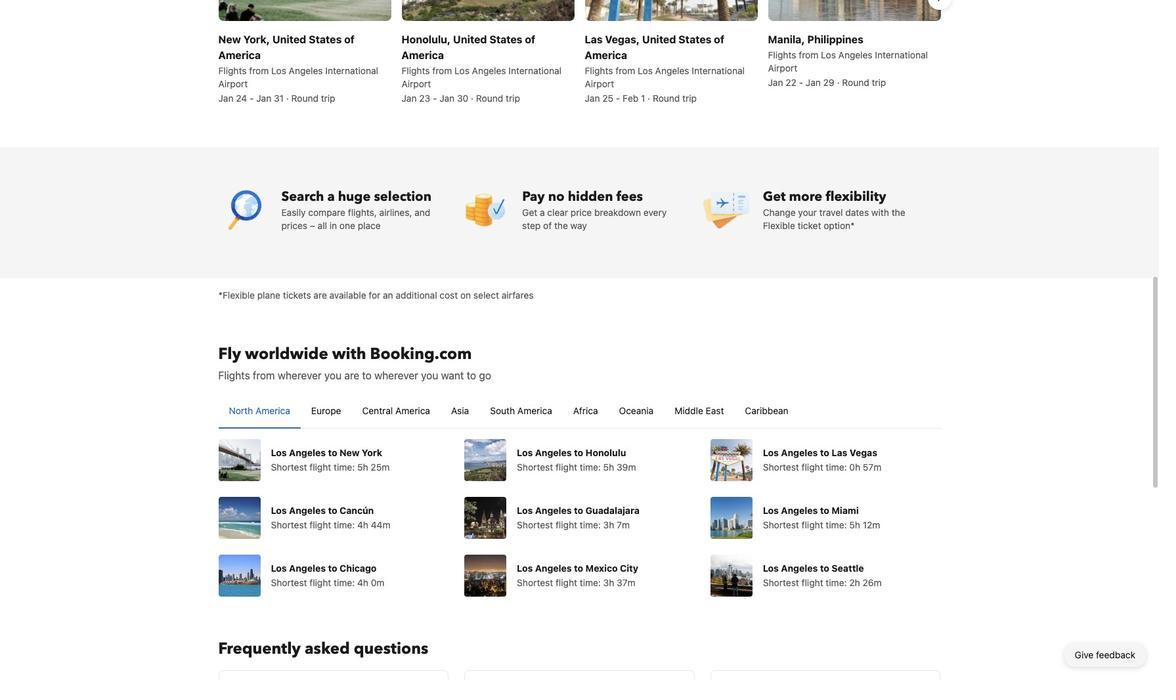 Task type: describe. For each thing, give the bounding box(es) containing it.
5h for los angeles to honolulu shortest flight time: 5h 39m
[[604, 462, 615, 473]]

new inside los angeles to new york shortest flight time: 5h 25m
[[340, 447, 360, 458]]

huge
[[338, 188, 371, 205]]

seattle
[[832, 563, 865, 574]]

feedback
[[1097, 650, 1136, 661]]

- inside honolulu, united states of america flights from los angeles international airport jan 23 - jan 30 · round trip
[[433, 92, 437, 104]]

airport inside manila, philippines flights from los angeles international airport jan 22 - jan 29 · round trip
[[769, 62, 798, 73]]

america right south
[[518, 405, 553, 416]]

los angeles to mexico city shortest flight time: 3h 37m
[[517, 563, 639, 589]]

shortest for los angeles to guadalajara shortest flight time: 3h 7m
[[517, 520, 553, 531]]

25m
[[371, 462, 390, 473]]

go
[[479, 370, 492, 382]]

new inside new york, united states of america flights from los angeles international airport jan 24 - jan 31 · round trip
[[219, 33, 241, 45]]

ticket
[[798, 220, 822, 231]]

from inside the fly worldwide with booking.com flights from wherever you are to wherever you want to go
[[253, 370, 275, 382]]

flexibility
[[826, 188, 887, 205]]

44m
[[371, 520, 391, 531]]

additional
[[396, 289, 437, 301]]

flight for los angeles to honolulu shortest flight time: 5h 39m
[[556, 462, 578, 473]]

25
[[603, 92, 614, 104]]

manila, philippines flights from los angeles international airport jan 22 - jan 29 · round trip
[[769, 33, 929, 88]]

jan left 24
[[219, 92, 234, 104]]

want
[[441, 370, 464, 382]]

flights inside the fly worldwide with booking.com flights from wherever you are to wherever you want to go
[[219, 370, 250, 382]]

26m
[[863, 577, 882, 589]]

jan inside las vegas, united states of america flights from los angeles international airport jan 25 - feb 1 · round trip
[[585, 92, 600, 104]]

–
[[310, 220, 315, 231]]

travel
[[820, 207, 844, 218]]

24
[[236, 92, 247, 104]]

are inside the fly worldwide with booking.com flights from wherever you are to wherever you want to go
[[345, 370, 360, 382]]

los inside honolulu, united states of america flights from los angeles international airport jan 23 - jan 30 · round trip
[[455, 65, 470, 76]]

every
[[644, 207, 667, 218]]

los angeles to chicago image
[[219, 555, 261, 597]]

international inside manila, philippines flights from los angeles international airport jan 22 - jan 29 · round trip
[[876, 49, 929, 60]]

angeles for los angeles to honolulu shortest flight time: 5h 39m
[[535, 447, 572, 458]]

plane
[[257, 289, 281, 301]]

to left go
[[467, 370, 477, 382]]

2 you from the left
[[421, 370, 439, 382]]

easily
[[282, 207, 306, 218]]

on
[[461, 289, 471, 301]]

central america
[[362, 405, 430, 416]]

round inside honolulu, united states of america flights from los angeles international airport jan 23 - jan 30 · round trip
[[476, 92, 504, 104]]

los for los angeles to guadalajara shortest flight time: 3h 7m
[[517, 505, 533, 516]]

time: for los angeles to cancún shortest flight time: 4h 44m
[[334, 520, 355, 531]]

time: inside 'los angeles to mexico city shortest flight time: 3h 37m'
[[580, 577, 601, 589]]

shortest inside los angeles to las vegas shortest flight time: 0h 57m
[[764, 462, 800, 473]]

airport inside las vegas, united states of america flights from los angeles international airport jan 25 - feb 1 · round trip
[[585, 78, 615, 89]]

dates
[[846, 207, 870, 218]]

city
[[620, 563, 639, 574]]

oceania button
[[609, 394, 665, 428]]

middle east
[[675, 405, 725, 416]]

your
[[799, 207, 817, 218]]

round inside las vegas, united states of america flights from los angeles international airport jan 25 - feb 1 · round trip
[[653, 92, 680, 104]]

39m
[[617, 462, 637, 473]]

angeles inside las vegas, united states of america flights from los angeles international airport jan 25 - feb 1 · round trip
[[656, 65, 690, 76]]

of inside las vegas, united states of america flights from los angeles international airport jan 25 - feb 1 · round trip
[[715, 33, 725, 45]]

31
[[274, 92, 284, 104]]

central america button
[[352, 394, 441, 428]]

the inside "pay no hidden fees get a clear price breakdown every step of the way"
[[555, 220, 568, 231]]

europe
[[311, 405, 341, 416]]

honolulu
[[586, 447, 627, 458]]

international inside new york, united states of america flights from los angeles international airport jan 24 - jan 31 · round trip
[[326, 65, 379, 76]]

worldwide
[[245, 343, 328, 365]]

of inside new york, united states of america flights from los angeles international airport jan 24 - jan 31 · round trip
[[344, 33, 355, 45]]

flight for los angeles to guadalajara shortest flight time: 3h 7m
[[556, 520, 578, 531]]

trip inside manila, philippines flights from los angeles international airport jan 22 - jan 29 · round trip
[[872, 77, 887, 88]]

flights,
[[348, 207, 377, 218]]

change
[[764, 207, 796, 218]]

with inside the fly worldwide with booking.com flights from wherever you are to wherever you want to go
[[332, 343, 366, 365]]

hidden
[[568, 188, 613, 205]]

los angeles to honolulu shortest flight time: 5h 39m
[[517, 447, 637, 473]]

· inside new york, united states of america flights from los angeles international airport jan 24 - jan 31 · round trip
[[286, 92, 289, 104]]

los inside new york, united states of america flights from los angeles international airport jan 24 - jan 31 · round trip
[[271, 65, 286, 76]]

north america button
[[219, 394, 301, 428]]

booking.com
[[370, 343, 472, 365]]

from inside new york, united states of america flights from los angeles international airport jan 24 - jan 31 · round trip
[[249, 65, 269, 76]]

flight inside los angeles to las vegas shortest flight time: 0h 57m
[[802, 462, 824, 473]]

5h inside los angeles to new york shortest flight time: 5h 25m
[[358, 462, 368, 473]]

los inside manila, philippines flights from los angeles international airport jan 22 - jan 29 · round trip
[[822, 49, 837, 60]]

tab list containing north america
[[219, 394, 941, 429]]

with inside the get more flexibility change your travel dates with the flexible ticket option*
[[872, 207, 890, 218]]

of inside honolulu, united states of america flights from los angeles international airport jan 23 - jan 30 · round trip
[[525, 33, 536, 45]]

*flexible plane tickets are available for an additional cost on select airfares
[[219, 289, 534, 301]]

2 wherever from the left
[[375, 370, 419, 382]]

clear
[[548, 207, 569, 218]]

asia button
[[441, 394, 480, 428]]

search
[[282, 188, 324, 205]]

international inside honolulu, united states of america flights from los angeles international airport jan 23 - jan 30 · round trip
[[509, 65, 562, 76]]

los for los angeles to cancún shortest flight time: 4h 44m
[[271, 505, 287, 516]]

angeles inside manila, philippines flights from los angeles international airport jan 22 - jan 29 · round trip
[[839, 49, 873, 60]]

1
[[641, 92, 646, 104]]

jan left 31
[[256, 92, 272, 104]]

caribbean
[[746, 405, 789, 416]]

flights inside new york, united states of america flights from los angeles international airport jan 24 - jan 31 · round trip
[[219, 65, 247, 76]]

los angeles to seattle shortest flight time: 2h 26m
[[764, 563, 882, 589]]

and
[[415, 207, 431, 218]]

shortest for los angeles to chicago shortest flight time: 4h 0m
[[271, 577, 307, 589]]

north america
[[229, 405, 290, 416]]

guadalajara
[[586, 505, 640, 516]]

trip inside new york, united states of america flights from los angeles international airport jan 24 - jan 31 · round trip
[[321, 92, 336, 104]]

shortest inside 'los angeles to mexico city shortest flight time: 3h 37m'
[[517, 577, 553, 589]]

united inside honolulu, united states of america flights from los angeles international airport jan 23 - jan 30 · round trip
[[453, 33, 487, 45]]

angeles for los angeles to mexico city shortest flight time: 3h 37m
[[535, 563, 572, 574]]

los angeles to miami image
[[711, 497, 753, 539]]

shortest for los angeles to cancún shortest flight time: 4h 44m
[[271, 520, 307, 531]]

caribbean button
[[735, 394, 800, 428]]

from inside manila, philippines flights from los angeles international airport jan 22 - jan 29 · round trip
[[799, 49, 819, 60]]

states for new york, united states of america
[[309, 33, 342, 45]]

breakdown
[[595, 207, 641, 218]]

0 vertical spatial are
[[314, 289, 327, 301]]

los angeles to guadalajara shortest flight time: 3h 7m
[[517, 505, 640, 531]]

airport inside new york, united states of america flights from los angeles international airport jan 24 - jan 31 · round trip
[[219, 78, 248, 89]]

airlines,
[[380, 207, 412, 218]]

4h for 0m
[[358, 577, 369, 589]]

asked
[[305, 638, 350, 660]]

flight for los angeles to chicago shortest flight time: 4h 0m
[[310, 577, 331, 589]]

los angeles to cancún image
[[219, 497, 261, 539]]

flight for los angeles to cancún shortest flight time: 4h 44m
[[310, 520, 331, 531]]

los angeles to las vegas image
[[711, 439, 753, 481]]

for
[[369, 289, 381, 301]]

price
[[571, 207, 592, 218]]

philippines
[[808, 33, 864, 45]]

new york, united states of america flights from los angeles international airport jan 24 - jan 31 · round trip
[[219, 33, 379, 104]]

america right 'central'
[[396, 405, 430, 416]]

america inside new york, united states of america flights from los angeles international airport jan 24 - jan 31 · round trip
[[219, 49, 261, 61]]

- inside new york, united states of america flights from los angeles international airport jan 24 - jan 31 · round trip
[[250, 92, 254, 104]]

time: for los angeles to guadalajara shortest flight time: 3h 7m
[[580, 520, 601, 531]]

search a huge selection easily compare flights, airlines, and prices – all in one place
[[282, 188, 432, 231]]

· inside manila, philippines flights from los angeles international airport jan 22 - jan 29 · round trip
[[838, 77, 840, 88]]

los angeles to new york shortest flight time: 5h 25m
[[271, 447, 390, 473]]

los for los angeles to seattle shortest flight time: 2h 26m
[[764, 563, 779, 574]]

miami
[[832, 505, 859, 516]]

las inside las vegas, united states of america flights from los angeles international airport jan 25 - feb 1 · round trip
[[585, 33, 603, 45]]

to for los angeles to miami shortest flight time: 5h 12m
[[821, 505, 830, 516]]

america inside honolulu, united states of america flights from los angeles international airport jan 23 - jan 30 · round trip
[[402, 49, 444, 61]]

prices
[[282, 220, 308, 231]]

frequently
[[219, 638, 301, 660]]

in
[[330, 220, 337, 231]]

time: inside los angeles to new york shortest flight time: 5h 25m
[[334, 462, 355, 473]]

los inside las vegas, united states of america flights from los angeles international airport jan 25 - feb 1 · round trip
[[638, 65, 653, 76]]

angeles for los angeles to chicago shortest flight time: 4h 0m
[[289, 563, 326, 574]]

an
[[383, 289, 393, 301]]

57m
[[863, 462, 882, 473]]

los angeles to miami shortest flight time: 5h 12m
[[764, 505, 881, 531]]

los angeles to honolulu image
[[465, 439, 507, 481]]

to up 'central'
[[362, 370, 372, 382]]

los angeles to chicago shortest flight time: 4h 0m
[[271, 563, 385, 589]]

1 you from the left
[[325, 370, 342, 382]]

5h for los angeles to miami shortest flight time: 5h 12m
[[850, 520, 861, 531]]

the inside the get more flexibility change your travel dates with the flexible ticket option*
[[892, 207, 906, 218]]

to for los angeles to mexico city shortest flight time: 3h 37m
[[574, 563, 584, 574]]

place
[[358, 220, 381, 231]]

las inside los angeles to las vegas shortest flight time: 0h 57m
[[832, 447, 848, 458]]

africa
[[574, 405, 598, 416]]

- inside manila, philippines flights from los angeles international airport jan 22 - jan 29 · round trip
[[800, 77, 804, 88]]

feb
[[623, 92, 639, 104]]

york
[[362, 447, 383, 458]]

a inside "pay no hidden fees get a clear price breakdown every step of the way"
[[540, 207, 545, 218]]



Task type: locate. For each thing, give the bounding box(es) containing it.
give
[[1076, 650, 1094, 661]]

from
[[799, 49, 819, 60], [249, 65, 269, 76], [433, 65, 452, 76], [616, 65, 636, 76], [253, 370, 275, 382]]

3h
[[604, 520, 615, 531], [604, 577, 615, 589]]

shortest for los angeles to honolulu shortest flight time: 5h 39m
[[517, 462, 553, 473]]

united for las
[[643, 33, 677, 45]]

you up 'europe'
[[325, 370, 342, 382]]

airfares
[[502, 289, 534, 301]]

airport up 24
[[219, 78, 248, 89]]

- right 22
[[800, 77, 804, 88]]

los angeles to new york image
[[219, 439, 261, 481]]

1 horizontal spatial are
[[345, 370, 360, 382]]

angeles inside los angeles to new york shortest flight time: 5h 25m
[[289, 447, 326, 458]]

time: down mexico
[[580, 577, 601, 589]]

· inside honolulu, united states of america flights from los angeles international airport jan 23 - jan 30 · round trip
[[471, 92, 474, 104]]

trip right 30
[[506, 92, 520, 104]]

a left clear
[[540, 207, 545, 218]]

get more flexibility change your travel dates with the flexible ticket option*
[[764, 188, 906, 231]]

international inside las vegas, united states of america flights from los angeles international airport jan 25 - feb 1 · round trip
[[692, 65, 745, 76]]

los angeles to seattle image
[[711, 555, 753, 597]]

flight inside 'los angeles to miami shortest flight time: 5h 12m'
[[802, 520, 824, 531]]

2 3h from the top
[[604, 577, 615, 589]]

america down vegas,
[[585, 49, 628, 61]]

flight inside los angeles to chicago shortest flight time: 4h 0m
[[310, 577, 331, 589]]

wherever
[[278, 370, 322, 382], [375, 370, 419, 382]]

las left vegas,
[[585, 33, 603, 45]]

to left "seattle"
[[821, 563, 830, 574]]

0 vertical spatial 4h
[[358, 520, 369, 531]]

shortest inside los angeles to cancún shortest flight time: 4h 44m
[[271, 520, 307, 531]]

time: down chicago
[[334, 577, 355, 589]]

3h inside 'los angeles to guadalajara shortest flight time: 3h 7m'
[[604, 520, 615, 531]]

los right los angeles to chicago image
[[271, 563, 287, 574]]

los inside los angeles to new york shortest flight time: 5h 25m
[[271, 447, 287, 458]]

south
[[490, 405, 515, 416]]

a inside the search a huge selection easily compare flights, airlines, and prices – all in one place
[[328, 188, 335, 205]]

0 horizontal spatial get
[[523, 207, 538, 218]]

compare
[[308, 207, 346, 218]]

the down clear
[[555, 220, 568, 231]]

frequently asked questions
[[219, 638, 429, 660]]

get up change
[[764, 188, 786, 205]]

los angeles to cancún shortest flight time: 4h 44m
[[271, 505, 391, 531]]

with right dates
[[872, 207, 890, 218]]

0 horizontal spatial the
[[555, 220, 568, 231]]

the
[[892, 207, 906, 218], [555, 220, 568, 231]]

jan left 23
[[402, 92, 417, 104]]

los right los angeles to miami image
[[764, 505, 779, 516]]

time:
[[334, 462, 355, 473], [580, 462, 601, 473], [826, 462, 848, 473], [334, 520, 355, 531], [580, 520, 601, 531], [826, 520, 848, 531], [334, 577, 355, 589], [580, 577, 601, 589], [826, 577, 848, 589]]

angeles for los angeles to cancún shortest flight time: 4h 44m
[[289, 505, 326, 516]]

get up step
[[523, 207, 538, 218]]

america inside button
[[256, 405, 290, 416]]

united for new
[[273, 33, 306, 45]]

shortest inside 'los angeles to guadalajara shortest flight time: 3h 7m'
[[517, 520, 553, 531]]

shortest inside los angeles to honolulu shortest flight time: 5h 39m
[[517, 462, 553, 473]]

0 horizontal spatial wherever
[[278, 370, 322, 382]]

shortest inside los angeles to chicago shortest flight time: 4h 0m
[[271, 577, 307, 589]]

from inside honolulu, united states of america flights from los angeles international airport jan 23 - jan 30 · round trip
[[433, 65, 452, 76]]

0 vertical spatial las
[[585, 33, 603, 45]]

to left mexico
[[574, 563, 584, 574]]

you left the want
[[421, 370, 439, 382]]

get inside the get more flexibility change your travel dates with the flexible ticket option*
[[764, 188, 786, 205]]

flight inside los angeles to new york shortest flight time: 5h 25m
[[310, 462, 331, 473]]

of inside "pay no hidden fees get a clear price breakdown every step of the way"
[[544, 220, 552, 231]]

angeles inside the los angeles to seattle shortest flight time: 2h 26m
[[782, 563, 818, 574]]

1 vertical spatial are
[[345, 370, 360, 382]]

asia
[[452, 405, 469, 416]]

3h down mexico
[[604, 577, 615, 589]]

1 horizontal spatial las
[[832, 447, 848, 458]]

airport up 22
[[769, 62, 798, 73]]

a
[[328, 188, 335, 205], [540, 207, 545, 218]]

region
[[208, 0, 952, 110]]

fly worldwide with booking.com flights from wherever you are to wherever you want to go
[[219, 343, 492, 382]]

new
[[219, 33, 241, 45], [340, 447, 360, 458]]

1 vertical spatial a
[[540, 207, 545, 218]]

1 wherever from the left
[[278, 370, 322, 382]]

shortest right los angeles to mexico city image
[[517, 577, 553, 589]]

los right los angeles to las vegas image
[[764, 447, 779, 458]]

round right 30
[[476, 92, 504, 104]]

questions
[[354, 638, 429, 660]]

tickets
[[283, 289, 311, 301]]

flights inside honolulu, united states of america flights from los angeles international airport jan 23 - jan 30 · round trip
[[402, 65, 430, 76]]

round
[[843, 77, 870, 88], [292, 92, 319, 104], [476, 92, 504, 104], [653, 92, 680, 104]]

time: for los angeles to seattle shortest flight time: 2h 26m
[[826, 577, 848, 589]]

manila,
[[769, 33, 805, 45]]

0 vertical spatial get
[[764, 188, 786, 205]]

south america button
[[480, 394, 563, 428]]

to for los angeles to cancún shortest flight time: 4h 44m
[[328, 505, 338, 516]]

0 horizontal spatial you
[[325, 370, 342, 382]]

time: inside los angeles to cancún shortest flight time: 4h 44m
[[334, 520, 355, 531]]

new left the york
[[340, 447, 360, 458]]

2 4h from the top
[[358, 577, 369, 589]]

time: inside 'los angeles to miami shortest flight time: 5h 12m'
[[826, 520, 848, 531]]

to left vegas
[[821, 447, 830, 458]]

los inside 'los angeles to miami shortest flight time: 5h 12m'
[[764, 505, 779, 516]]

all
[[318, 220, 327, 231]]

los inside los angeles to las vegas shortest flight time: 0h 57m
[[764, 447, 779, 458]]

angeles inside honolulu, united states of america flights from los angeles international airport jan 23 - jan 30 · round trip
[[472, 65, 506, 76]]

23
[[419, 92, 431, 104]]

5h left 12m
[[850, 520, 861, 531]]

more
[[790, 188, 823, 205]]

jan left 25
[[585, 92, 600, 104]]

0 horizontal spatial states
[[309, 33, 342, 45]]

trip right 1
[[683, 92, 697, 104]]

get inside "pay no hidden fees get a clear price breakdown every step of the way"
[[523, 207, 538, 218]]

shortest for los angeles to miami shortest flight time: 5h 12m
[[764, 520, 800, 531]]

1 horizontal spatial you
[[421, 370, 439, 382]]

7m
[[617, 520, 630, 531]]

angeles inside los angeles to honolulu shortest flight time: 5h 39m
[[535, 447, 572, 458]]

to inside los angeles to honolulu shortest flight time: 5h 39m
[[574, 447, 584, 458]]

1 4h from the top
[[358, 520, 369, 531]]

europe button
[[301, 394, 352, 428]]

· right 1
[[648, 92, 651, 104]]

trip inside honolulu, united states of america flights from los angeles international airport jan 23 - jan 30 · round trip
[[506, 92, 520, 104]]

los inside the los angeles to seattle shortest flight time: 2h 26m
[[764, 563, 779, 574]]

2 united from the left
[[453, 33, 487, 45]]

from down manila,
[[799, 49, 819, 60]]

3 united from the left
[[643, 33, 677, 45]]

0 horizontal spatial a
[[328, 188, 335, 205]]

round right 1
[[653, 92, 680, 104]]

international
[[876, 49, 929, 60], [326, 65, 379, 76], [509, 65, 562, 76], [692, 65, 745, 76]]

1 horizontal spatial states
[[490, 33, 523, 45]]

time: down cancún
[[334, 520, 355, 531]]

give feedback button
[[1065, 644, 1147, 668]]

round right 29
[[843, 77, 870, 88]]

0 vertical spatial with
[[872, 207, 890, 218]]

to inside the los angeles to seattle shortest flight time: 2h 26m
[[821, 563, 830, 574]]

angeles inside 'los angeles to guadalajara shortest flight time: 3h 7m'
[[535, 505, 572, 516]]

· right 29
[[838, 77, 840, 88]]

1 horizontal spatial wherever
[[375, 370, 419, 382]]

flight inside 'los angeles to mexico city shortest flight time: 3h 37m'
[[556, 577, 578, 589]]

0 vertical spatial 3h
[[604, 520, 615, 531]]

- inside las vegas, united states of america flights from los angeles international airport jan 25 - feb 1 · round trip
[[616, 92, 621, 104]]

flights up 24
[[219, 65, 247, 76]]

to inside los angeles to cancún shortest flight time: 4h 44m
[[328, 505, 338, 516]]

los inside los angeles to chicago shortest flight time: 4h 0m
[[271, 563, 287, 574]]

los down philippines
[[822, 49, 837, 60]]

united right honolulu,
[[453, 33, 487, 45]]

time: for los angeles to miami shortest flight time: 5h 12m
[[826, 520, 848, 531]]

available
[[330, 289, 366, 301]]

are up europe 'button'
[[345, 370, 360, 382]]

airport inside honolulu, united states of america flights from los angeles international airport jan 23 - jan 30 · round trip
[[402, 78, 431, 89]]

*flexible
[[219, 289, 255, 301]]

to for los angeles to guadalajara shortest flight time: 3h 7m
[[574, 505, 584, 516]]

jan left 30
[[440, 92, 455, 104]]

shortest right los angeles to miami image
[[764, 520, 800, 531]]

1 vertical spatial las
[[832, 447, 848, 458]]

1 vertical spatial the
[[555, 220, 568, 231]]

- right 25
[[616, 92, 621, 104]]

pay no hidden fees get a clear price breakdown every step of the way
[[523, 188, 667, 231]]

12m
[[863, 520, 881, 531]]

0 horizontal spatial 5h
[[358, 462, 368, 473]]

los angeles to las vegas shortest flight time: 0h 57m
[[764, 447, 882, 473]]

1 horizontal spatial with
[[872, 207, 890, 218]]

1 3h from the top
[[604, 520, 615, 531]]

los inside los angeles to honolulu shortest flight time: 5h 39m
[[517, 447, 533, 458]]

5h down the york
[[358, 462, 368, 473]]

3 states from the left
[[679, 33, 712, 45]]

flight up 'los angeles to guadalajara shortest flight time: 3h 7m'
[[556, 462, 578, 473]]

united right york,
[[273, 33, 306, 45]]

south america
[[490, 405, 553, 416]]

shortest inside the los angeles to seattle shortest flight time: 2h 26m
[[764, 577, 800, 589]]

the right dates
[[892, 207, 906, 218]]

1 united from the left
[[273, 33, 306, 45]]

time: inside los angeles to honolulu shortest flight time: 5h 39m
[[580, 462, 601, 473]]

los right los angeles to guadalajara image
[[517, 505, 533, 516]]

los right los angeles to new york image
[[271, 447, 287, 458]]

region containing new york, united states of america
[[208, 0, 952, 110]]

1 horizontal spatial the
[[892, 207, 906, 218]]

round inside manila, philippines flights from los angeles international airport jan 22 - jan 29 · round trip
[[843, 77, 870, 88]]

angeles for los angeles to miami shortest flight time: 5h 12m
[[782, 505, 818, 516]]

flexible
[[764, 220, 796, 231]]

to for los angeles to honolulu shortest flight time: 5h 39m
[[574, 447, 584, 458]]

to for los angeles to las vegas shortest flight time: 0h 57m
[[821, 447, 830, 458]]

shortest right los angeles to guadalajara image
[[517, 520, 553, 531]]

jan left 22
[[769, 77, 784, 88]]

angeles for los angeles to las vegas shortest flight time: 0h 57m
[[782, 447, 818, 458]]

new left york,
[[219, 33, 241, 45]]

round inside new york, united states of america flights from los angeles international airport jan 24 - jan 31 · round trip
[[292, 92, 319, 104]]

chicago
[[340, 563, 377, 574]]

you
[[325, 370, 342, 382], [421, 370, 439, 382]]

states inside new york, united states of america flights from los angeles international airport jan 24 - jan 31 · round trip
[[309, 33, 342, 45]]

trip right 31
[[321, 92, 336, 104]]

los for los angeles to honolulu shortest flight time: 5h 39m
[[517, 447, 533, 458]]

to left honolulu
[[574, 447, 584, 458]]

flight up los angeles to cancún shortest flight time: 4h 44m
[[310, 462, 331, 473]]

states for las vegas, united states of america
[[679, 33, 712, 45]]

vegas
[[850, 447, 878, 458]]

0m
[[371, 577, 385, 589]]

0 horizontal spatial with
[[332, 343, 366, 365]]

united right vegas,
[[643, 33, 677, 45]]

los
[[822, 49, 837, 60], [271, 65, 286, 76], [455, 65, 470, 76], [638, 65, 653, 76], [271, 447, 287, 458], [517, 447, 533, 458], [764, 447, 779, 458], [271, 505, 287, 516], [517, 505, 533, 516], [764, 505, 779, 516], [271, 563, 287, 574], [517, 563, 533, 574], [764, 563, 779, 574]]

los for los angeles to mexico city shortest flight time: 3h 37m
[[517, 563, 533, 574]]

trip
[[872, 77, 887, 88], [321, 92, 336, 104], [506, 92, 520, 104], [683, 92, 697, 104]]

cost
[[440, 289, 458, 301]]

flight left 2h
[[802, 577, 824, 589]]

to left miami
[[821, 505, 830, 516]]

angeles inside 'los angeles to miami shortest flight time: 5h 12m'
[[782, 505, 818, 516]]

vegas,
[[606, 33, 640, 45]]

los right los angeles to mexico city image
[[517, 563, 533, 574]]

angeles for los angeles to new york shortest flight time: 5h 25m
[[289, 447, 326, 458]]

to left the york
[[328, 447, 338, 458]]

0h
[[850, 462, 861, 473]]

fees
[[617, 188, 643, 205]]

from down york,
[[249, 65, 269, 76]]

2 horizontal spatial states
[[679, 33, 712, 45]]

trip right 29
[[872, 77, 887, 88]]

shortest inside los angeles to new york shortest flight time: 5h 25m
[[271, 462, 307, 473]]

1 horizontal spatial a
[[540, 207, 545, 218]]

angeles inside new york, united states of america flights from los angeles international airport jan 24 - jan 31 · round trip
[[289, 65, 323, 76]]

flight for los angeles to miami shortest flight time: 5h 12m
[[802, 520, 824, 531]]

time: for los angeles to honolulu shortest flight time: 5h 39m
[[580, 462, 601, 473]]

states
[[309, 33, 342, 45], [490, 33, 523, 45], [679, 33, 712, 45]]

1 vertical spatial get
[[523, 207, 538, 218]]

to inside 'los angeles to guadalajara shortest flight time: 3h 7m'
[[574, 505, 584, 516]]

with down available
[[332, 343, 366, 365]]

flights down fly
[[219, 370, 250, 382]]

angeles for los angeles to seattle shortest flight time: 2h 26m
[[782, 563, 818, 574]]

to left cancún
[[328, 505, 338, 516]]

to inside los angeles to chicago shortest flight time: 4h 0m
[[328, 563, 338, 574]]

flights down manila,
[[769, 49, 797, 60]]

2 horizontal spatial 5h
[[850, 520, 861, 531]]

time: down miami
[[826, 520, 848, 531]]

los angeles to mexico city image
[[465, 555, 507, 597]]

to for los angeles to chicago shortest flight time: 4h 0m
[[328, 563, 338, 574]]

to left chicago
[[328, 563, 338, 574]]

states inside las vegas, united states of america flights from los angeles international airport jan 25 - feb 1 · round trip
[[679, 33, 712, 45]]

2 horizontal spatial united
[[643, 33, 677, 45]]

america down york,
[[219, 49, 261, 61]]

los for los angeles to new york shortest flight time: 5h 25m
[[271, 447, 287, 458]]

los for los angeles to chicago shortest flight time: 4h 0m
[[271, 563, 287, 574]]

america down honolulu,
[[402, 49, 444, 61]]

central
[[362, 405, 393, 416]]

shortest right los angeles to honolulu image
[[517, 462, 553, 473]]

shortest right los angeles to seattle image
[[764, 577, 800, 589]]

los up 30
[[455, 65, 470, 76]]

5h down honolulu
[[604, 462, 615, 473]]

step
[[523, 220, 541, 231]]

states inside honolulu, united states of america flights from los angeles international airport jan 23 - jan 30 · round trip
[[490, 33, 523, 45]]

los up 1
[[638, 65, 653, 76]]

time: inside 'los angeles to guadalajara shortest flight time: 3h 7m'
[[580, 520, 601, 531]]

round right 31
[[292, 92, 319, 104]]

flights inside las vegas, united states of america flights from los angeles international airport jan 25 - feb 1 · round trip
[[585, 65, 614, 76]]

1 vertical spatial 3h
[[604, 577, 615, 589]]

from inside las vegas, united states of america flights from los angeles international airport jan 25 - feb 1 · round trip
[[616, 65, 636, 76]]

1 horizontal spatial united
[[453, 33, 487, 45]]

angeles
[[839, 49, 873, 60], [289, 65, 323, 76], [472, 65, 506, 76], [656, 65, 690, 76], [289, 447, 326, 458], [535, 447, 572, 458], [782, 447, 818, 458], [289, 505, 326, 516], [535, 505, 572, 516], [782, 505, 818, 516], [289, 563, 326, 574], [535, 563, 572, 574], [782, 563, 818, 574]]

time: down honolulu
[[580, 462, 601, 473]]

tab list
[[219, 394, 941, 429]]

shortest right los angeles to new york image
[[271, 462, 307, 473]]

america right north
[[256, 405, 290, 416]]

las left vegas
[[832, 447, 848, 458]]

0 horizontal spatial las
[[585, 33, 603, 45]]

america inside las vegas, united states of america flights from los angeles international airport jan 25 - feb 1 · round trip
[[585, 49, 628, 61]]

0 horizontal spatial are
[[314, 289, 327, 301]]

time: for los angeles to chicago shortest flight time: 4h 0m
[[334, 577, 355, 589]]

flight for los angeles to seattle shortest flight time: 2h 26m
[[802, 577, 824, 589]]

4h for 44m
[[358, 520, 369, 531]]

1 horizontal spatial 5h
[[604, 462, 615, 473]]

1 horizontal spatial get
[[764, 188, 786, 205]]

flights inside manila, philippines flights from los angeles international airport jan 22 - jan 29 · round trip
[[769, 49, 797, 60]]

los angeles to guadalajara image
[[465, 497, 507, 539]]

honolulu,
[[402, 33, 451, 45]]

4h down cancún
[[358, 520, 369, 531]]

3h inside 'los angeles to mexico city shortest flight time: 3h 37m'
[[604, 577, 615, 589]]

time: down guadalajara
[[580, 520, 601, 531]]

flights up 23
[[402, 65, 430, 76]]

angeles inside los angeles to cancún shortest flight time: 4h 44m
[[289, 505, 326, 516]]

flight inside los angeles to cancún shortest flight time: 4h 44m
[[310, 520, 331, 531]]

· right 31
[[286, 92, 289, 104]]

shortest right los angeles to las vegas image
[[764, 462, 800, 473]]

angeles inside 'los angeles to mexico city shortest flight time: 3h 37m'
[[535, 563, 572, 574]]

0 vertical spatial a
[[328, 188, 335, 205]]

shortest inside 'los angeles to miami shortest flight time: 5h 12m'
[[764, 520, 800, 531]]

0 vertical spatial new
[[219, 33, 241, 45]]

east
[[706, 405, 725, 416]]

5h inside 'los angeles to miami shortest flight time: 5h 12m'
[[850, 520, 861, 531]]

flight up 'los angeles to mexico city shortest flight time: 3h 37m' at the bottom of the page
[[556, 520, 578, 531]]

5h
[[358, 462, 368, 473], [604, 462, 615, 473], [850, 520, 861, 531]]

time: inside los angeles to las vegas shortest flight time: 0h 57m
[[826, 462, 848, 473]]

flight left '37m'
[[556, 577, 578, 589]]

0 horizontal spatial new
[[219, 33, 241, 45]]

united inside las vegas, united states of america flights from los angeles international airport jan 25 - feb 1 · round trip
[[643, 33, 677, 45]]

los for los angeles to miami shortest flight time: 5h 12m
[[764, 505, 779, 516]]

5h inside los angeles to honolulu shortest flight time: 5h 39m
[[604, 462, 615, 473]]

4h inside los angeles to cancún shortest flight time: 4h 44m
[[358, 520, 369, 531]]

from down worldwide
[[253, 370, 275, 382]]

honolulu, united states of america flights from los angeles international airport jan 23 - jan 30 · round trip
[[402, 33, 562, 104]]

a up compare on the top left of the page
[[328, 188, 335, 205]]

to inside los angeles to las vegas shortest flight time: 0h 57m
[[821, 447, 830, 458]]

flight inside los angeles to honolulu shortest flight time: 5h 39m
[[556, 462, 578, 473]]

1 horizontal spatial new
[[340, 447, 360, 458]]

airport up 23
[[402, 78, 431, 89]]

· inside las vegas, united states of america flights from los angeles international airport jan 25 - feb 1 · round trip
[[648, 92, 651, 104]]

pay
[[523, 188, 545, 205]]

los inside los angeles to cancún shortest flight time: 4h 44m
[[271, 505, 287, 516]]

angeles for los angeles to guadalajara shortest flight time: 3h 7m
[[535, 505, 572, 516]]

get
[[764, 188, 786, 205], [523, 207, 538, 218]]

22
[[786, 77, 797, 88]]

time: left 25m
[[334, 462, 355, 473]]

los right los angeles to seattle image
[[764, 563, 779, 574]]

las
[[585, 33, 603, 45], [832, 447, 848, 458]]

1 states from the left
[[309, 33, 342, 45]]

oceania
[[619, 405, 654, 416]]

trip inside las vegas, united states of america flights from los angeles international airport jan 25 - feb 1 · round trip
[[683, 92, 697, 104]]

to for los angeles to new york shortest flight time: 5h 25m
[[328, 447, 338, 458]]

shortest for los angeles to seattle shortest flight time: 2h 26m
[[764, 577, 800, 589]]

3h left 7m
[[604, 520, 615, 531]]

0 horizontal spatial united
[[273, 33, 306, 45]]

airport up 25
[[585, 78, 615, 89]]

angeles inside los angeles to las vegas shortest flight time: 0h 57m
[[782, 447, 818, 458]]

- right 24
[[250, 92, 254, 104]]

1 vertical spatial with
[[332, 343, 366, 365]]

1 vertical spatial 4h
[[358, 577, 369, 589]]

no
[[549, 188, 565, 205]]

united
[[273, 33, 306, 45], [453, 33, 487, 45], [643, 33, 677, 45]]

los for los angeles to las vegas shortest flight time: 0h 57m
[[764, 447, 779, 458]]

2 states from the left
[[490, 33, 523, 45]]

to for los angeles to seattle shortest flight time: 2h 26m
[[821, 563, 830, 574]]

1 vertical spatial new
[[340, 447, 360, 458]]

middle
[[675, 405, 704, 416]]

jan left 29
[[806, 77, 821, 88]]

· right 30
[[471, 92, 474, 104]]

0 vertical spatial the
[[892, 207, 906, 218]]

flight inside the los angeles to seattle shortest flight time: 2h 26m
[[802, 577, 824, 589]]



Task type: vqa. For each thing, say whether or not it's contained in the screenshot.


